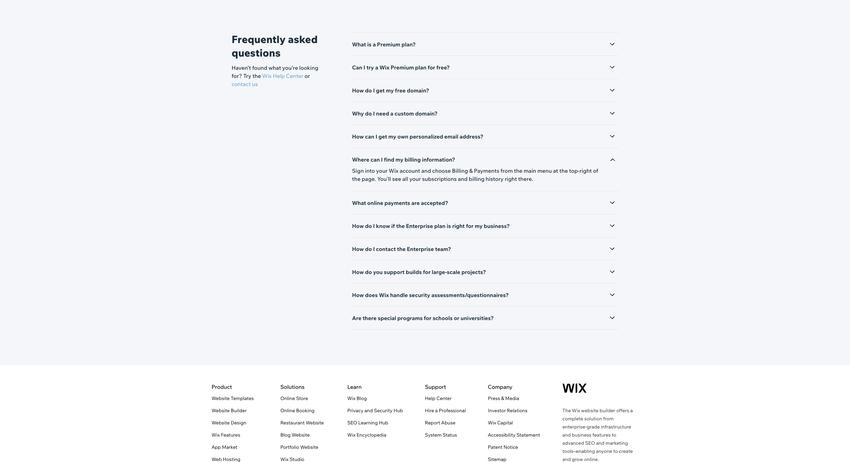 Task type: describe. For each thing, give the bounding box(es) containing it.
how for how can i get my own personalized email address?
[[352, 133, 364, 140]]

projects?
[[462, 269, 486, 276]]

the down sign at the left
[[352, 176, 361, 183]]

press & media
[[488, 396, 519, 402]]

for left schools
[[424, 315, 431, 322]]

tools–enabling
[[562, 449, 595, 455]]

wix inside the wix website builder offers a complete solution from enterprise-grade infrastructure and business features to advanced seo and marketing tools–enabling anyone to create and grow online.
[[572, 408, 580, 414]]

are
[[411, 200, 420, 207]]

restaurant
[[280, 420, 305, 427]]

wix inside 'sign into your wix account and choose billing & payments from the main menu at the top-right of the page. you'll see all your subscriptions and billing history right there.'
[[389, 168, 398, 174]]

a inside the wix website builder offers a complete solution from enterprise-grade infrastructure and business features to advanced seo and marketing tools–enabling anyone to create and grow online.
[[630, 408, 633, 414]]

wix left capital
[[488, 420, 496, 427]]

builder
[[231, 408, 247, 414]]

and left grow on the bottom right
[[562, 457, 571, 463]]

all
[[402, 176, 408, 183]]

there.
[[518, 176, 533, 183]]

how for how do i contact the enterprise team?
[[352, 246, 364, 253]]

a up "try"
[[373, 41, 376, 48]]

abuse
[[441, 420, 455, 427]]

account
[[400, 168, 420, 174]]

1 vertical spatial contact
[[376, 246, 396, 253]]

blog website link
[[280, 432, 310, 440]]

website up website design 'link'
[[212, 408, 230, 414]]

the right at
[[559, 168, 568, 174]]

& inside 'link'
[[501, 396, 504, 402]]

company
[[488, 384, 512, 391]]

media
[[505, 396, 519, 402]]

solution
[[584, 416, 602, 423]]

center inside help center link
[[436, 396, 452, 402]]

seo learning hub link
[[347, 419, 388, 428]]

create
[[619, 449, 633, 455]]

scale
[[447, 269, 460, 276]]

domain? for why do i need a custom domain?
[[415, 110, 438, 117]]

do for get
[[365, 87, 372, 94]]

privacy and security hub link
[[347, 407, 403, 415]]

website builder
[[212, 408, 247, 414]]

market
[[222, 445, 237, 451]]

store
[[296, 396, 308, 402]]

i for how do i contact the enterprise team?
[[373, 246, 375, 253]]

and down features
[[596, 441, 605, 447]]

1 horizontal spatial right
[[505, 176, 517, 183]]

subscriptions
[[422, 176, 457, 183]]

product
[[212, 384, 232, 391]]

report abuse link
[[425, 419, 455, 428]]

wix blog
[[347, 396, 367, 402]]

email
[[444, 133, 458, 140]]

capital
[[497, 420, 513, 427]]

domain? for how do i get my free domain?
[[407, 87, 429, 94]]

large-
[[432, 269, 447, 276]]

website templates link
[[212, 395, 254, 403]]

learn
[[347, 384, 362, 391]]

0 vertical spatial billing
[[405, 156, 421, 163]]

accessibility
[[488, 433, 516, 439]]

advanced
[[562, 441, 584, 447]]

the wix website builder offers a complete solution from enterprise-grade infrastructure and business features to advanced seo and marketing tools–enabling anyone to create and grow online.
[[562, 408, 633, 463]]

online
[[367, 200, 383, 207]]

choose
[[432, 168, 451, 174]]

wix up "app"
[[212, 433, 220, 439]]

from inside 'sign into your wix account and choose billing & payments from the main menu at the top-right of the page. you'll see all your subscriptions and billing history right there.'
[[501, 168, 513, 174]]

menu
[[537, 168, 552, 174]]

1 vertical spatial help
[[425, 396, 435, 402]]

the right if
[[396, 223, 405, 230]]

relations
[[507, 408, 528, 414]]

offers
[[616, 408, 629, 414]]

handle
[[390, 292, 408, 299]]

schools
[[433, 315, 453, 322]]

online.
[[584, 457, 599, 463]]

wix blog link
[[347, 395, 367, 403]]

page.
[[362, 176, 376, 183]]

if
[[391, 223, 395, 230]]

us
[[252, 81, 258, 88]]

complete
[[562, 416, 583, 423]]

what for what is a premium plan?
[[352, 41, 366, 48]]

for?
[[232, 73, 242, 79]]

website down blog website link
[[300, 445, 318, 451]]

press & media link
[[488, 395, 519, 403]]

wix capital
[[488, 420, 513, 427]]

templates
[[231, 396, 254, 402]]

0 vertical spatial plan
[[415, 64, 426, 71]]

my left business?
[[475, 223, 483, 230]]

get for do
[[376, 87, 385, 94]]

investor relations
[[488, 408, 528, 414]]

my for free
[[386, 87, 394, 94]]

website builder link
[[212, 407, 247, 415]]

grade
[[587, 425, 600, 431]]

can for where
[[371, 156, 380, 163]]

seo learning hub
[[347, 420, 388, 427]]

notice
[[504, 445, 518, 451]]

patent notice link
[[488, 444, 518, 452]]

do for support
[[365, 269, 372, 276]]

1 vertical spatial premium
[[391, 64, 414, 71]]

and left choose
[[421, 168, 431, 174]]

2 horizontal spatial right
[[580, 168, 592, 174]]

special
[[378, 315, 396, 322]]

accepted?
[[421, 200, 448, 207]]

wix inside 'try the wix help center or contact us'
[[262, 73, 272, 79]]

what
[[269, 64, 281, 71]]

privacy and security hub
[[347, 408, 403, 414]]

how for how do you support builds for large-scale projects?
[[352, 269, 364, 276]]

app
[[212, 445, 221, 451]]

status
[[443, 433, 457, 439]]

how for how do i get my free domain?
[[352, 87, 364, 94]]

wix features link
[[212, 432, 240, 440]]

help center
[[425, 396, 452, 402]]

statement
[[517, 433, 540, 439]]

0 horizontal spatial seo
[[347, 420, 357, 427]]

0 horizontal spatial is
[[367, 41, 372, 48]]

0 horizontal spatial blog
[[280, 433, 291, 439]]

sign into your wix account and choose billing & payments from the main menu at the top-right of the page. you'll see all your subscriptions and billing history right there.
[[352, 168, 598, 183]]

get for can
[[378, 133, 387, 140]]

from inside the wix website builder offers a complete solution from enterprise-grade infrastructure and business features to advanced seo and marketing tools–enabling anyone to create and grow online.
[[603, 416, 614, 423]]

how does wix handle security assessments/questionnaires?
[[352, 292, 509, 299]]

for left large-
[[423, 269, 431, 276]]

press
[[488, 396, 500, 402]]

why do i need a custom domain?
[[352, 110, 438, 117]]

how for how does wix handle security assessments/questionnaires?
[[352, 292, 364, 299]]

what is a premium plan?
[[352, 41, 416, 48]]

report abuse
[[425, 420, 455, 427]]

contact inside 'try the wix help center or contact us'
[[232, 81, 251, 88]]

found
[[252, 64, 267, 71]]

a right "try"
[[375, 64, 378, 71]]

wix encyclopedia link
[[347, 432, 386, 440]]

hire
[[425, 408, 434, 414]]

wix right does
[[379, 292, 389, 299]]

enterprise-
[[562, 425, 587, 431]]

investor
[[488, 408, 506, 414]]

center inside 'try the wix help center or contact us'
[[286, 73, 303, 79]]

security
[[374, 408, 392, 414]]

main
[[524, 168, 536, 174]]

assessments/questionnaires?
[[431, 292, 509, 299]]

try
[[366, 64, 374, 71]]

professional
[[439, 408, 466, 414]]

1 vertical spatial to
[[613, 449, 618, 455]]

system
[[425, 433, 442, 439]]

booking
[[296, 408, 315, 414]]

at
[[553, 168, 558, 174]]

system status
[[425, 433, 457, 439]]

the up the there.
[[514, 168, 522, 174]]



Task type: locate. For each thing, give the bounding box(es) containing it.
0 horizontal spatial help
[[273, 73, 285, 79]]

wix inside "link"
[[347, 433, 356, 439]]

security
[[409, 292, 430, 299]]

what left 'online' at the top left
[[352, 200, 366, 207]]

do
[[365, 87, 372, 94], [365, 110, 372, 117], [365, 223, 372, 230], [365, 246, 372, 253], [365, 269, 372, 276]]

0 vertical spatial hub
[[394, 408, 403, 414]]

my left free
[[386, 87, 394, 94]]

2 vertical spatial right
[[452, 223, 465, 230]]

what up can
[[352, 41, 366, 48]]

1 horizontal spatial contact
[[376, 246, 396, 253]]

plan up team?
[[434, 223, 446, 230]]

0 vertical spatial get
[[376, 87, 385, 94]]

sign
[[352, 168, 364, 174]]

1 what from the top
[[352, 41, 366, 48]]

does
[[365, 292, 378, 299]]

my for billing
[[396, 156, 403, 163]]

wix features
[[212, 433, 240, 439]]

anyone
[[596, 449, 612, 455]]

1 vertical spatial is
[[447, 223, 451, 230]]

i down "try"
[[373, 87, 375, 94]]

0 vertical spatial to
[[612, 433, 616, 439]]

2 online from the top
[[280, 408, 295, 414]]

1 online from the top
[[280, 396, 295, 402]]

i left know
[[373, 223, 375, 230]]

1 vertical spatial can
[[371, 156, 380, 163]]

enterprise
[[406, 223, 433, 230], [407, 246, 434, 253]]

can up where at top left
[[365, 133, 374, 140]]

4 do from the top
[[365, 246, 372, 253]]

1 vertical spatial blog
[[280, 433, 291, 439]]

0 vertical spatial online
[[280, 396, 295, 402]]

to down infrastructure
[[612, 433, 616, 439]]

contact
[[232, 81, 251, 88], [376, 246, 396, 253]]

0 horizontal spatial hub
[[379, 420, 388, 427]]

website design
[[212, 420, 246, 427]]

how do i get my free domain?
[[352, 87, 429, 94]]

is
[[367, 41, 372, 48], [447, 223, 451, 230]]

0 vertical spatial premium
[[377, 41, 400, 48]]

support
[[384, 269, 405, 276]]

1 vertical spatial right
[[505, 176, 517, 183]]

how
[[352, 87, 364, 94], [352, 133, 364, 140], [352, 223, 364, 230], [352, 246, 364, 253], [352, 269, 364, 276], [352, 292, 364, 299]]

2 do from the top
[[365, 110, 372, 117]]

premium
[[377, 41, 400, 48], [391, 64, 414, 71]]

history
[[486, 176, 504, 183]]

0 horizontal spatial your
[[376, 168, 388, 174]]

website up 'portfolio website'
[[292, 433, 310, 439]]

online
[[280, 396, 295, 402], [280, 408, 295, 414]]

help down what
[[273, 73, 285, 79]]

0 horizontal spatial from
[[501, 168, 513, 174]]

1 vertical spatial &
[[501, 396, 504, 402]]

billing down payments
[[469, 176, 485, 183]]

wix down found on the left of page
[[262, 73, 272, 79]]

contact down the for?
[[232, 81, 251, 88]]

payments
[[474, 168, 499, 174]]

restaurant website
[[280, 420, 324, 427]]

are there special programs for schools or universities?
[[352, 315, 494, 322]]

website inside "link"
[[306, 420, 324, 427]]

billing inside 'sign into your wix account and choose billing & payments from the main menu at the top-right of the page. you'll see all your subscriptions and billing history right there.'
[[469, 176, 485, 183]]

seo inside the wix website builder offers a complete solution from enterprise-grade infrastructure and business features to advanced seo and marketing tools–enabling anyone to create and grow online.
[[585, 441, 595, 447]]

0 vertical spatial blog
[[357, 396, 367, 402]]

0 vertical spatial from
[[501, 168, 513, 174]]

can up into
[[371, 156, 380, 163]]

is up "try"
[[367, 41, 372, 48]]

why
[[352, 110, 364, 117]]

seo down privacy
[[347, 420, 357, 427]]

your down account
[[409, 176, 421, 183]]

from down the builder
[[603, 416, 614, 423]]

a
[[373, 41, 376, 48], [375, 64, 378, 71], [390, 110, 393, 117], [435, 408, 438, 414], [630, 408, 633, 414]]

your up you'll
[[376, 168, 388, 174]]

domain? right custom
[[415, 110, 438, 117]]

to down marketing
[[613, 449, 618, 455]]

portfolio website link
[[280, 444, 318, 452]]

0 horizontal spatial billing
[[405, 156, 421, 163]]

report
[[425, 420, 440, 427]]

do for contact
[[365, 246, 372, 253]]

top-
[[569, 168, 580, 174]]

or
[[305, 73, 310, 79], [454, 315, 459, 322]]

get left free
[[376, 87, 385, 94]]

online for online store
[[280, 396, 295, 402]]

hub
[[394, 408, 403, 414], [379, 420, 388, 427]]

6 how from the top
[[352, 292, 364, 299]]

& inside 'sign into your wix account and choose billing & payments from the main menu at the top-right of the page. you'll see all your subscriptions and billing history right there.'
[[469, 168, 473, 174]]

0 vertical spatial enterprise
[[406, 223, 433, 230]]

what online payments are accepted?
[[352, 200, 448, 207]]

online for online booking
[[280, 408, 295, 414]]

enterprise left team?
[[407, 246, 434, 253]]

grow
[[572, 457, 583, 463]]

1 horizontal spatial blog
[[357, 396, 367, 402]]

from up history
[[501, 168, 513, 174]]

online booking link
[[280, 407, 315, 415]]

wix up complete
[[572, 408, 580, 414]]

& right press
[[501, 396, 504, 402]]

haven't found what you're looking for?
[[232, 64, 318, 79]]

or down looking on the top left
[[305, 73, 310, 79]]

domain? right free
[[407, 87, 429, 94]]

how do you support builds for large-scale projects?
[[352, 269, 486, 276]]

blog down the learn
[[357, 396, 367, 402]]

free?
[[436, 64, 450, 71]]

website design link
[[212, 419, 246, 428]]

1 vertical spatial seo
[[585, 441, 595, 447]]

how do i know if the enterprise plan is right for my business?
[[352, 223, 510, 230]]

hub down security
[[379, 420, 388, 427]]

get left own
[[378, 133, 387, 140]]

billing up account
[[405, 156, 421, 163]]

0 vertical spatial &
[[469, 168, 473, 174]]

wix capital link
[[488, 419, 513, 428]]

accessibility statement
[[488, 433, 540, 439]]

solutions
[[280, 384, 305, 391]]

1 horizontal spatial your
[[409, 176, 421, 183]]

for left business?
[[466, 223, 474, 230]]

for left free?
[[428, 64, 435, 71]]

questions
[[232, 46, 281, 59]]

1 vertical spatial what
[[352, 200, 366, 207]]

a right the offers
[[630, 408, 633, 414]]

3 do from the top
[[365, 223, 372, 230]]

seo down "business"
[[585, 441, 595, 447]]

1 horizontal spatial help
[[425, 396, 435, 402]]

what
[[352, 41, 366, 48], [352, 200, 366, 207]]

3 how from the top
[[352, 223, 364, 230]]

online up restaurant
[[280, 408, 295, 414]]

website down product
[[212, 396, 230, 402]]

support
[[425, 384, 446, 391]]

privacy
[[347, 408, 363, 414]]

1 horizontal spatial plan
[[434, 223, 446, 230]]

0 vertical spatial help
[[273, 73, 285, 79]]

5 do from the top
[[365, 269, 372, 276]]

0 vertical spatial center
[[286, 73, 303, 79]]

1 horizontal spatial billing
[[469, 176, 485, 183]]

features
[[221, 433, 240, 439]]

know
[[376, 223, 390, 230]]

center
[[286, 73, 303, 79], [436, 396, 452, 402]]

0 horizontal spatial &
[[469, 168, 473, 174]]

the up support
[[397, 246, 406, 253]]

or right schools
[[454, 315, 459, 322]]

0 vertical spatial your
[[376, 168, 388, 174]]

haven't
[[232, 64, 251, 71]]

seo
[[347, 420, 357, 427], [585, 441, 595, 447]]

into
[[365, 168, 375, 174]]

0 horizontal spatial center
[[286, 73, 303, 79]]

plan left free?
[[415, 64, 426, 71]]

1 vertical spatial center
[[436, 396, 452, 402]]

i up you
[[373, 246, 375, 253]]

0 vertical spatial what
[[352, 41, 366, 48]]

my left own
[[388, 133, 396, 140]]

center up hire a professional "link"
[[436, 396, 452, 402]]

a right need
[[390, 110, 393, 117]]

and up advanced in the right of the page
[[562, 433, 571, 439]]

4 how from the top
[[352, 246, 364, 253]]

0 horizontal spatial contact
[[232, 81, 251, 88]]

online store
[[280, 396, 308, 402]]

2 how from the top
[[352, 133, 364, 140]]

the inside 'try the wix help center or contact us'
[[252, 73, 261, 79]]

you're
[[282, 64, 298, 71]]

1 horizontal spatial &
[[501, 396, 504, 402]]

1 vertical spatial from
[[603, 416, 614, 423]]

contact down know
[[376, 246, 396, 253]]

center down you're
[[286, 73, 303, 79]]

i left find
[[381, 156, 383, 163]]

wix right "try"
[[379, 64, 389, 71]]

0 vertical spatial is
[[367, 41, 372, 48]]

1 vertical spatial get
[[378, 133, 387, 140]]

i left "try"
[[364, 64, 365, 71]]

i for how do i know if the enterprise plan is right for my business?
[[373, 223, 375, 230]]

premium left plan?
[[377, 41, 400, 48]]

asked
[[288, 33, 318, 46]]

0 vertical spatial seo
[[347, 420, 357, 427]]

or inside 'try the wix help center or contact us'
[[305, 73, 310, 79]]

0 vertical spatial or
[[305, 73, 310, 79]]

help center link
[[425, 395, 452, 403]]

try
[[243, 73, 251, 79]]

accessibility statement link
[[488, 432, 540, 440]]

0 vertical spatial domain?
[[407, 87, 429, 94]]

premium up free
[[391, 64, 414, 71]]

do for need
[[365, 110, 372, 117]]

billing
[[405, 156, 421, 163], [469, 176, 485, 183]]

my right find
[[396, 156, 403, 163]]

wix encyclopedia
[[347, 433, 386, 439]]

1 how from the top
[[352, 87, 364, 94]]

wix left encyclopedia
[[347, 433, 356, 439]]

0 horizontal spatial right
[[452, 223, 465, 230]]

1 vertical spatial enterprise
[[407, 246, 434, 253]]

right
[[580, 168, 592, 174], [505, 176, 517, 183], [452, 223, 465, 230]]

1 horizontal spatial seo
[[585, 441, 595, 447]]

i for why do i need a custom domain?
[[373, 110, 375, 117]]

my for own
[[388, 133, 396, 140]]

website down booking at left bottom
[[306, 420, 324, 427]]

can for how
[[365, 133, 374, 140]]

1 horizontal spatial center
[[436, 396, 452, 402]]

1 vertical spatial billing
[[469, 176, 485, 183]]

wix help center link
[[262, 72, 303, 80]]

wix down the learn
[[347, 396, 356, 402]]

0 vertical spatial contact
[[232, 81, 251, 88]]

0 horizontal spatial or
[[305, 73, 310, 79]]

help inside 'try the wix help center or contact us'
[[273, 73, 285, 79]]

can
[[365, 133, 374, 140], [371, 156, 380, 163]]

are
[[352, 315, 361, 322]]

encyclopedia
[[357, 433, 386, 439]]

1 vertical spatial domain?
[[415, 110, 438, 117]]

looking
[[299, 64, 318, 71]]

blog website
[[280, 433, 310, 439]]

1 do from the top
[[365, 87, 372, 94]]

information?
[[422, 156, 455, 163]]

wix logo, homepage image
[[562, 384, 587, 394]]

i down need
[[376, 133, 377, 140]]

there
[[363, 315, 377, 322]]

online down the solutions
[[280, 396, 295, 402]]

0 horizontal spatial plan
[[415, 64, 426, 71]]

what for what online payments are accepted?
[[352, 200, 366, 207]]

i for how do i get my free domain?
[[373, 87, 375, 94]]

5 how from the top
[[352, 269, 364, 276]]

a right the hire
[[435, 408, 438, 414]]

1 vertical spatial online
[[280, 408, 295, 414]]

website inside 'link'
[[212, 420, 230, 427]]

help up the hire
[[425, 396, 435, 402]]

1 vertical spatial plan
[[434, 223, 446, 230]]

1 horizontal spatial from
[[603, 416, 614, 423]]

1 vertical spatial hub
[[379, 420, 388, 427]]

and down billing
[[458, 176, 468, 183]]

address?
[[460, 133, 483, 140]]

how for how do i know if the enterprise plan is right for my business?
[[352, 223, 364, 230]]

a inside hire a professional "link"
[[435, 408, 438, 414]]

i for where can i find my billing information?
[[381, 156, 383, 163]]

and up learning at left
[[365, 408, 373, 414]]

the up the 'us'
[[252, 73, 261, 79]]

is up team?
[[447, 223, 451, 230]]

i for how can i get my own personalized email address?
[[376, 133, 377, 140]]

hub right security
[[394, 408, 403, 414]]

investor relations link
[[488, 407, 528, 415]]

blog up portfolio
[[280, 433, 291, 439]]

1 vertical spatial or
[[454, 315, 459, 322]]

1 horizontal spatial hub
[[394, 408, 403, 414]]

1 vertical spatial your
[[409, 176, 421, 183]]

do for know
[[365, 223, 372, 230]]

website up the "wix features" link
[[212, 420, 230, 427]]

need
[[376, 110, 389, 117]]

domain?
[[407, 87, 429, 94], [415, 110, 438, 117]]

enterprise down are
[[406, 223, 433, 230]]

& right billing
[[469, 168, 473, 174]]

blog
[[357, 396, 367, 402], [280, 433, 291, 439]]

0 vertical spatial can
[[365, 133, 374, 140]]

wix up see
[[389, 168, 398, 174]]

1 horizontal spatial or
[[454, 315, 459, 322]]

0 vertical spatial right
[[580, 168, 592, 174]]

1 horizontal spatial is
[[447, 223, 451, 230]]

i left need
[[373, 110, 375, 117]]

2 what from the top
[[352, 200, 366, 207]]



Task type: vqa. For each thing, say whether or not it's contained in the screenshot.


